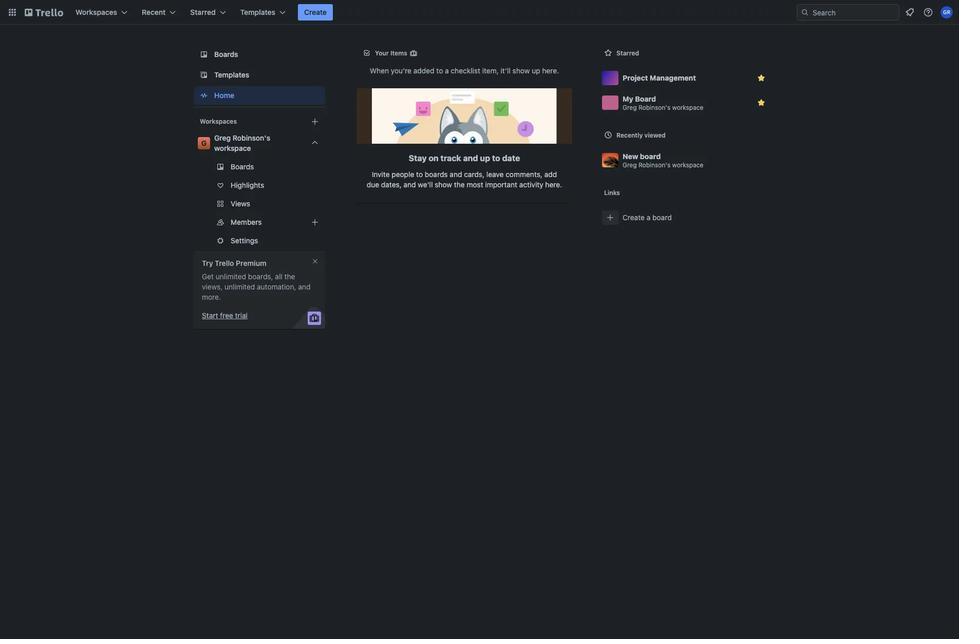 Task type: locate. For each thing, give the bounding box(es) containing it.
1 boards link from the top
[[194, 45, 325, 64]]

management
[[650, 74, 696, 82]]

up up "leave"
[[480, 154, 490, 163]]

0 horizontal spatial create
[[304, 8, 327, 16]]

0 vertical spatial workspace
[[673, 104, 704, 111]]

templates inside dropdown button
[[240, 8, 276, 16]]

0 vertical spatial workspaces
[[76, 8, 117, 16]]

boards link for templates
[[194, 45, 325, 64]]

invite people to boards and cards, leave comments, add due dates, and we'll show the most important activity here.
[[367, 170, 562, 189]]

1 horizontal spatial create
[[623, 213, 645, 222]]

starred up the board icon
[[190, 8, 216, 16]]

show down boards
[[435, 180, 452, 189]]

my
[[623, 94, 634, 103]]

here. right it'll
[[543, 66, 559, 75]]

2 vertical spatial robinson's
[[639, 161, 671, 169]]

boards for highlights
[[231, 162, 254, 171]]

greg inside new board greg robinson's workspace
[[623, 161, 637, 169]]

1 vertical spatial greg
[[214, 134, 231, 142]]

workspaces button
[[69, 4, 134, 21]]

boards link for highlights
[[194, 159, 325, 175]]

0 vertical spatial board
[[640, 152, 661, 161]]

robinson's down board
[[639, 104, 671, 111]]

most
[[467, 180, 484, 189]]

1 horizontal spatial workspaces
[[200, 118, 237, 125]]

workspace
[[673, 104, 704, 111], [214, 144, 251, 153], [673, 161, 704, 169]]

members
[[231, 218, 262, 227]]

recently viewed
[[617, 132, 666, 139]]

greg for new
[[623, 161, 637, 169]]

more.
[[202, 293, 221, 302]]

to
[[437, 66, 443, 75], [492, 154, 501, 163], [416, 170, 423, 179]]

greg robinson (gregrobinson96) image
[[941, 6, 953, 19]]

1 vertical spatial robinson's
[[233, 134, 270, 142]]

greg robinson's workspace
[[214, 134, 270, 153]]

greg inside my board greg robinson's workspace
[[623, 104, 637, 111]]

the inside invite people to boards and cards, leave comments, add due dates, and we'll show the most important activity here.
[[454, 180, 465, 189]]

unlimited down "trello"
[[216, 272, 246, 281]]

show inside invite people to boards and cards, leave comments, add due dates, and we'll show the most important activity here.
[[435, 180, 452, 189]]

the left "most"
[[454, 180, 465, 189]]

activity
[[520, 180, 544, 189]]

workspace inside new board greg robinson's workspace
[[673, 161, 704, 169]]

1 horizontal spatial up
[[532, 66, 541, 75]]

to left date
[[492, 154, 501, 163]]

starred
[[190, 8, 216, 16], [617, 49, 640, 57]]

views,
[[202, 283, 223, 291]]

my board greg robinson's workspace
[[623, 94, 704, 111]]

and inside try trello premium get unlimited boards, all the views, unlimited automation, and more.
[[298, 283, 311, 291]]

create button
[[298, 4, 333, 21]]

viewed
[[645, 132, 666, 139]]

here.
[[543, 66, 559, 75], [546, 180, 562, 189]]

robinson's down viewed
[[639, 161, 671, 169]]

workspace for my board
[[673, 104, 704, 111]]

1 vertical spatial boards
[[231, 162, 254, 171]]

a inside create a board button
[[647, 213, 651, 222]]

greg down my
[[623, 104, 637, 111]]

templates up home
[[214, 70, 249, 79]]

0 vertical spatial robinson's
[[639, 104, 671, 111]]

when
[[370, 66, 389, 75]]

start
[[202, 311, 218, 320]]

0 vertical spatial boards link
[[194, 45, 325, 64]]

2 boards link from the top
[[194, 159, 325, 175]]

0 horizontal spatial the
[[285, 272, 295, 281]]

1 vertical spatial workspace
[[214, 144, 251, 153]]

boards link up templates link
[[194, 45, 325, 64]]

create a board
[[623, 213, 672, 222]]

0 vertical spatial unlimited
[[216, 272, 246, 281]]

search image
[[801, 8, 810, 16]]

the right all
[[285, 272, 295, 281]]

comments,
[[506, 170, 543, 179]]

here. down add at the top of page
[[546, 180, 562, 189]]

dates,
[[381, 180, 402, 189]]

0 horizontal spatial to
[[416, 170, 423, 179]]

board
[[640, 152, 661, 161], [653, 213, 672, 222]]

0 vertical spatial boards
[[214, 50, 238, 59]]

recent
[[142, 8, 166, 16]]

the
[[454, 180, 465, 189], [285, 272, 295, 281]]

0 horizontal spatial show
[[435, 180, 452, 189]]

greg right g
[[214, 134, 231, 142]]

premium
[[236, 259, 267, 268]]

create
[[304, 8, 327, 16], [623, 213, 645, 222]]

1 vertical spatial boards link
[[194, 159, 325, 175]]

robinson's for my board
[[639, 104, 671, 111]]

add image
[[309, 216, 321, 229]]

and
[[463, 154, 478, 163], [450, 170, 462, 179], [404, 180, 416, 189], [298, 283, 311, 291]]

links
[[604, 189, 620, 197]]

date
[[502, 154, 520, 163]]

unlimited down boards, on the left of page
[[225, 283, 255, 291]]

templates
[[240, 8, 276, 16], [214, 70, 249, 79]]

0 vertical spatial to
[[437, 66, 443, 75]]

up
[[532, 66, 541, 75], [480, 154, 490, 163]]

0 horizontal spatial starred
[[190, 8, 216, 16]]

boards link
[[194, 45, 325, 64], [194, 159, 325, 175]]

1 horizontal spatial the
[[454, 180, 465, 189]]

0 horizontal spatial workspaces
[[76, 8, 117, 16]]

members link
[[194, 214, 325, 231]]

show right it'll
[[513, 66, 530, 75]]

1 horizontal spatial starred
[[617, 49, 640, 57]]

g
[[201, 139, 207, 148]]

0 vertical spatial create
[[304, 8, 327, 16]]

0 horizontal spatial a
[[445, 66, 449, 75]]

1 vertical spatial workspaces
[[200, 118, 237, 125]]

trello
[[215, 259, 234, 268]]

to right the added
[[437, 66, 443, 75]]

robinson's inside greg robinson's workspace
[[233, 134, 270, 142]]

automation,
[[257, 283, 296, 291]]

leave
[[487, 170, 504, 179]]

robinson's
[[639, 104, 671, 111], [233, 134, 270, 142], [639, 161, 671, 169]]

1 vertical spatial the
[[285, 272, 295, 281]]

0 vertical spatial show
[[513, 66, 530, 75]]

0 vertical spatial the
[[454, 180, 465, 189]]

trial
[[235, 311, 248, 320]]

2 vertical spatial to
[[416, 170, 423, 179]]

boards up highlights
[[231, 162, 254, 171]]

create inside primary element
[[304, 8, 327, 16]]

0 vertical spatial templates
[[240, 8, 276, 16]]

starred up the project
[[617, 49, 640, 57]]

1 horizontal spatial to
[[437, 66, 443, 75]]

2 vertical spatial workspace
[[673, 161, 704, 169]]

robinson's inside new board greg robinson's workspace
[[639, 161, 671, 169]]

1 vertical spatial starred
[[617, 49, 640, 57]]

settings link
[[194, 233, 325, 249]]

greg
[[623, 104, 637, 111], [214, 134, 231, 142], [623, 161, 637, 169]]

settings
[[231, 236, 258, 245]]

show
[[513, 66, 530, 75], [435, 180, 452, 189]]

unlimited
[[216, 272, 246, 281], [225, 283, 255, 291]]

1 vertical spatial up
[[480, 154, 490, 163]]

and down track in the top of the page
[[450, 170, 462, 179]]

1 horizontal spatial show
[[513, 66, 530, 75]]

switch to… image
[[7, 7, 17, 17]]

the inside try trello premium get unlimited boards, all the views, unlimited automation, and more.
[[285, 272, 295, 281]]

primary element
[[0, 0, 960, 25]]

to up we'll
[[416, 170, 423, 179]]

1 vertical spatial unlimited
[[225, 283, 255, 291]]

2 vertical spatial greg
[[623, 161, 637, 169]]

1 vertical spatial board
[[653, 213, 672, 222]]

stay on track and up to date
[[409, 154, 520, 163]]

create a workspace image
[[309, 116, 321, 128]]

1 vertical spatial to
[[492, 154, 501, 163]]

boards
[[214, 50, 238, 59], [231, 162, 254, 171]]

boards right the board icon
[[214, 50, 238, 59]]

1 vertical spatial create
[[623, 213, 645, 222]]

you're
[[391, 66, 412, 75]]

checklist
[[451, 66, 481, 75]]

workspace inside my board greg robinson's workspace
[[673, 104, 704, 111]]

project management
[[623, 74, 696, 82]]

greg down new
[[623, 161, 637, 169]]

project
[[623, 74, 648, 82]]

click to unstar my board. it will be removed from your starred list. image
[[757, 98, 767, 108]]

1 vertical spatial a
[[647, 213, 651, 222]]

workspaces inside popup button
[[76, 8, 117, 16]]

highlights link
[[194, 177, 325, 194]]

a
[[445, 66, 449, 75], [647, 213, 651, 222]]

boards for templates
[[214, 50, 238, 59]]

templates right starred popup button
[[240, 8, 276, 16]]

boards link up highlights link
[[194, 159, 325, 175]]

free
[[220, 311, 233, 320]]

items
[[391, 49, 408, 57]]

due
[[367, 180, 379, 189]]

robinson's inside my board greg robinson's workspace
[[639, 104, 671, 111]]

up right it'll
[[532, 66, 541, 75]]

1 horizontal spatial a
[[647, 213, 651, 222]]

1 vertical spatial here.
[[546, 180, 562, 189]]

home
[[214, 91, 234, 100]]

2 horizontal spatial to
[[492, 154, 501, 163]]

template board image
[[198, 69, 210, 81]]

1 vertical spatial show
[[435, 180, 452, 189]]

0 vertical spatial greg
[[623, 104, 637, 111]]

and right automation,
[[298, 283, 311, 291]]

0 vertical spatial starred
[[190, 8, 216, 16]]

greg for my
[[623, 104, 637, 111]]

robinson's down home link
[[233, 134, 270, 142]]

stay
[[409, 154, 427, 163]]

0 notifications image
[[904, 6, 916, 19]]

create a board button
[[598, 206, 774, 230]]

0 vertical spatial a
[[445, 66, 449, 75]]

try trello premium get unlimited boards, all the views, unlimited automation, and more.
[[202, 259, 311, 302]]

workspaces
[[76, 8, 117, 16], [200, 118, 237, 125]]



Task type: describe. For each thing, give the bounding box(es) containing it.
home image
[[198, 89, 210, 102]]

start free trial
[[202, 311, 248, 320]]

new board greg robinson's workspace
[[623, 152, 704, 169]]

track
[[441, 154, 461, 163]]

board inside new board greg robinson's workspace
[[640, 152, 661, 161]]

back to home image
[[25, 4, 63, 21]]

highlights
[[231, 181, 264, 190]]

important
[[485, 180, 518, 189]]

try
[[202, 259, 213, 268]]

templates link
[[194, 66, 325, 84]]

here. inside invite people to boards and cards, leave comments, add due dates, and we'll show the most important activity here.
[[546, 180, 562, 189]]

create for create
[[304, 8, 327, 16]]

your
[[375, 49, 389, 57]]

project management link
[[598, 66, 774, 90]]

board
[[635, 94, 656, 103]]

added
[[414, 66, 435, 75]]

invite
[[372, 170, 390, 179]]

boards,
[[248, 272, 273, 281]]

it'll
[[501, 66, 511, 75]]

home link
[[194, 86, 325, 105]]

and up cards,
[[463, 154, 478, 163]]

get
[[202, 272, 214, 281]]

0 horizontal spatial up
[[480, 154, 490, 163]]

boards
[[425, 170, 448, 179]]

views link
[[194, 196, 325, 212]]

robinson's for new board
[[639, 161, 671, 169]]

when you're added to a checklist item, it'll show up here.
[[370, 66, 559, 75]]

add
[[545, 170, 557, 179]]

cards,
[[464, 170, 485, 179]]

workspace inside greg robinson's workspace
[[214, 144, 251, 153]]

greg inside greg robinson's workspace
[[214, 134, 231, 142]]

recent button
[[136, 4, 182, 21]]

starred button
[[184, 4, 232, 21]]

and down people
[[404, 180, 416, 189]]

0 vertical spatial up
[[532, 66, 541, 75]]

workspace for new board
[[673, 161, 704, 169]]

we'll
[[418, 180, 433, 189]]

open information menu image
[[924, 7, 934, 17]]

0 vertical spatial here.
[[543, 66, 559, 75]]

starred inside starred popup button
[[190, 8, 216, 16]]

1 vertical spatial templates
[[214, 70, 249, 79]]

recently
[[617, 132, 643, 139]]

start free trial button
[[202, 311, 248, 321]]

views
[[231, 199, 250, 208]]

board inside button
[[653, 213, 672, 222]]

on
[[429, 154, 439, 163]]

board image
[[198, 48, 210, 61]]

all
[[275, 272, 283, 281]]

people
[[392, 170, 414, 179]]

templates button
[[234, 4, 292, 21]]

item,
[[483, 66, 499, 75]]

your items
[[375, 49, 408, 57]]

create for create a board
[[623, 213, 645, 222]]

Search field
[[810, 5, 900, 20]]

to inside invite people to boards and cards, leave comments, add due dates, and we'll show the most important activity here.
[[416, 170, 423, 179]]

click to unstar project management. it will be removed from your starred list. image
[[757, 73, 767, 83]]

new
[[623, 152, 639, 161]]



Task type: vqa. For each thing, say whether or not it's contained in the screenshot.
Close dialog image
no



